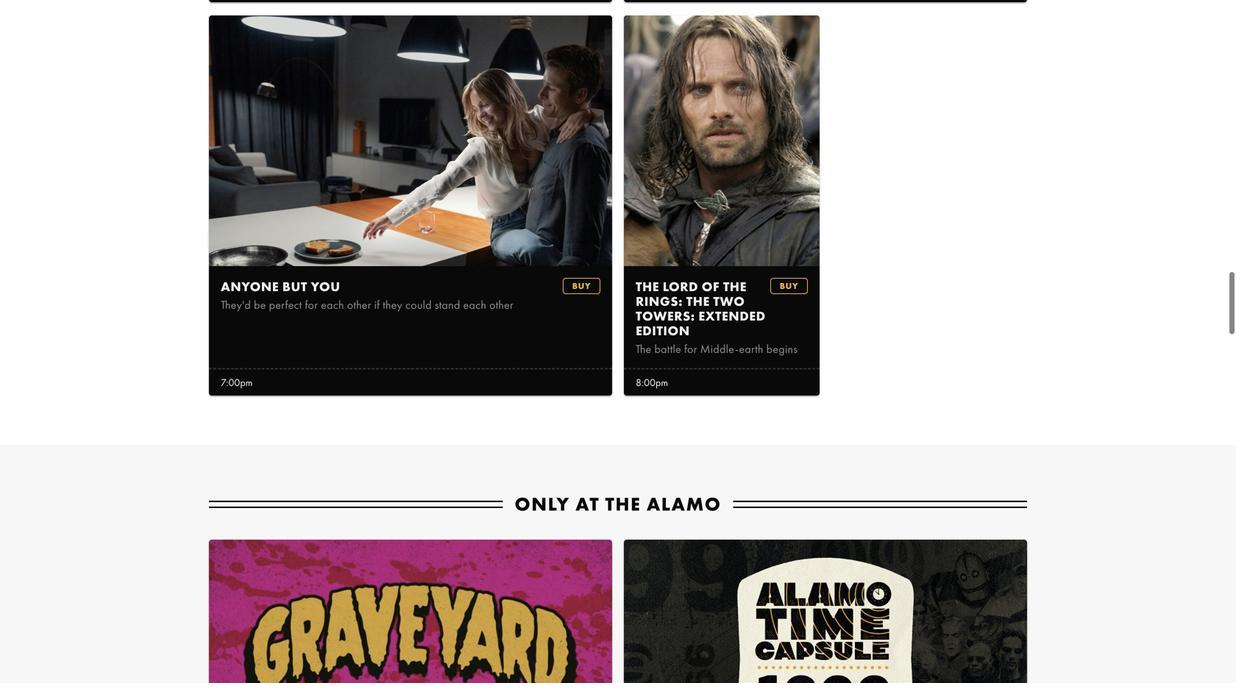 Task type: describe. For each thing, give the bounding box(es) containing it.
2 other from the left
[[489, 298, 514, 313]]

the right at
[[605, 492, 641, 517]]

1 other from the left
[[347, 298, 371, 313]]

only
[[515, 492, 570, 517]]

they'd
[[221, 298, 251, 313]]

battle
[[654, 342, 681, 357]]

edition
[[636, 323, 690, 339]]

could
[[405, 298, 432, 313]]

1 each from the left
[[321, 298, 344, 313]]

2 each from the left
[[463, 298, 486, 313]]

7:00pm
[[221, 376, 253, 389]]

the
[[723, 278, 747, 295]]

only at the alamo
[[515, 492, 721, 517]]

you
[[311, 278, 340, 295]]

1 vertical spatial for
[[684, 342, 697, 357]]

be
[[254, 298, 266, 313]]

0 horizontal spatial for
[[305, 298, 318, 313]]

the lord of the rings: the two towers: extended edition
[[636, 278, 766, 339]]

at
[[575, 492, 600, 517]]



Task type: locate. For each thing, give the bounding box(es) containing it.
0 horizontal spatial buy link
[[563, 278, 600, 294]]

each down you at top
[[321, 298, 344, 313]]

they'd be perfect for each other if they could stand each other
[[221, 298, 514, 313]]

1 horizontal spatial each
[[463, 298, 486, 313]]

anyone but you
[[221, 278, 340, 295]]

1 buy link from the left
[[563, 278, 600, 294]]

buy link for the lord of the rings: the two towers: extended edition
[[770, 278, 808, 294]]

other left "if"
[[347, 298, 371, 313]]

begins
[[766, 342, 798, 357]]

they
[[383, 298, 403, 313]]

for right battle
[[684, 342, 697, 357]]

two
[[713, 293, 745, 310]]

buy link for anyone but you
[[563, 278, 600, 294]]

towers:
[[636, 308, 695, 325]]

1 horizontal spatial buy link
[[770, 278, 808, 294]]

alamo
[[647, 492, 721, 517]]

of
[[702, 278, 720, 295]]

each right stand
[[463, 298, 486, 313]]

earth
[[739, 342, 763, 357]]

the battle for middle-earth begins
[[636, 342, 798, 357]]

8:00pm button
[[630, 370, 674, 396]]

the left battle
[[636, 342, 651, 357]]

each
[[321, 298, 344, 313], [463, 298, 486, 313]]

buy for the lord of the rings: the two towers: extended edition
[[780, 280, 798, 292]]

but
[[282, 278, 307, 295]]

for
[[305, 298, 318, 313], [684, 342, 697, 357]]

for down you at top
[[305, 298, 318, 313]]

middle-
[[700, 342, 739, 357]]

0 horizontal spatial other
[[347, 298, 371, 313]]

0 vertical spatial for
[[305, 298, 318, 313]]

extended
[[699, 308, 766, 325]]

buy
[[572, 280, 591, 292], [780, 280, 798, 292]]

1 horizontal spatial other
[[489, 298, 514, 313]]

rings:
[[636, 293, 683, 310]]

the left two
[[686, 293, 710, 310]]

buy link
[[563, 278, 600, 294], [770, 278, 808, 294]]

perfect
[[269, 298, 302, 313]]

0 horizontal spatial each
[[321, 298, 344, 313]]

stand
[[435, 298, 460, 313]]

2 buy link from the left
[[770, 278, 808, 294]]

1 horizontal spatial buy
[[780, 280, 798, 292]]

lord
[[663, 278, 698, 295]]

1 buy from the left
[[572, 280, 591, 292]]

other right stand
[[489, 298, 514, 313]]

other
[[347, 298, 371, 313], [489, 298, 514, 313]]

0 horizontal spatial buy
[[572, 280, 591, 292]]

the
[[636, 278, 659, 295], [686, 293, 710, 310], [636, 342, 651, 357], [605, 492, 641, 517]]

only at the alamo element
[[0, 445, 1236, 683]]

2 buy from the left
[[780, 280, 798, 292]]

8:00pm
[[636, 376, 668, 389]]

the left lord
[[636, 278, 659, 295]]

7:00pm button
[[215, 370, 258, 396]]

anyone
[[221, 278, 279, 295]]

1 horizontal spatial for
[[684, 342, 697, 357]]

if
[[374, 298, 380, 313]]

buy for anyone but you
[[572, 280, 591, 292]]



Task type: vqa. For each thing, say whether or not it's contained in the screenshot.
Only
yes



